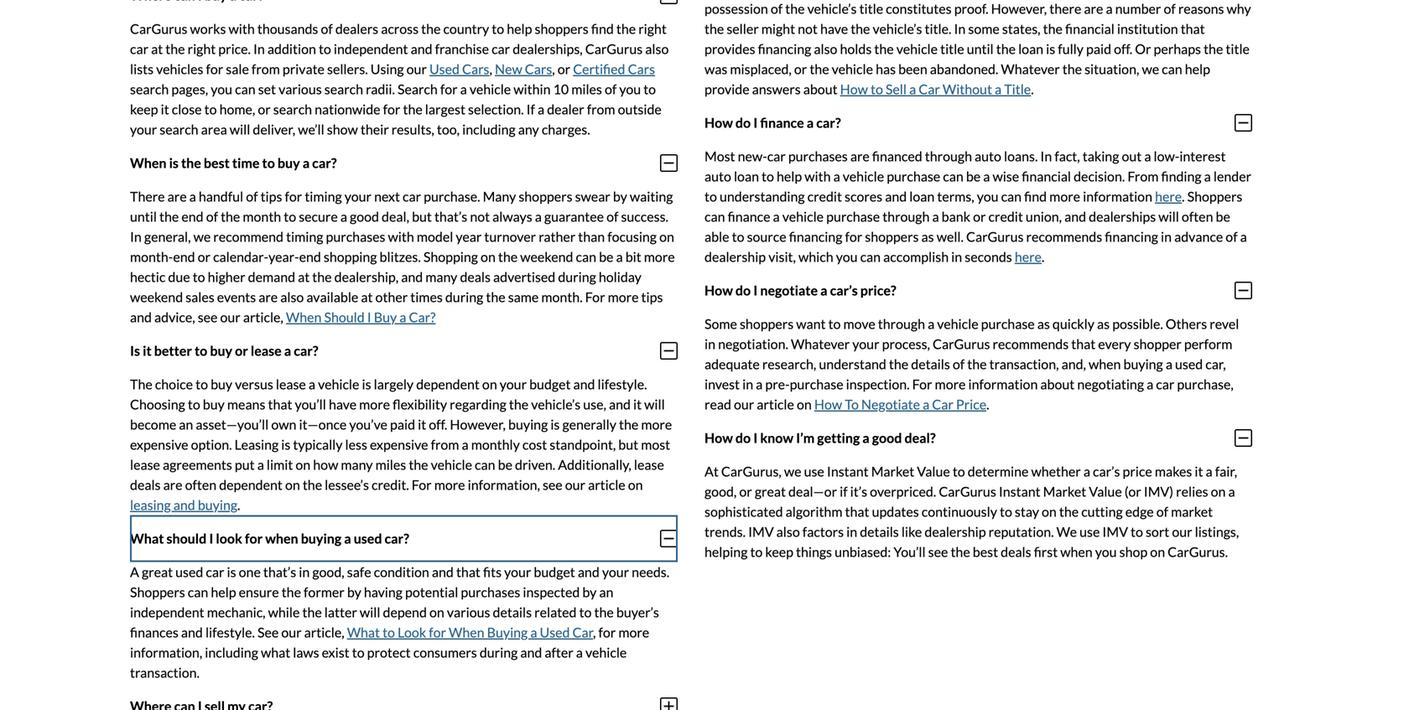 Task type: describe. For each thing, give the bounding box(es) containing it.
2 expensive from the left
[[370, 437, 428, 453]]

general,
[[144, 228, 191, 245]]

good inside there are a handful of tips for timing your next car purchase. many shoppers swear by waiting until the end of the month to secure a good deal, but that's not always a guarantee of success. in general, we recommend timing purchases with model year turnover rather than focusing on month-end or calendar-year-end shopping blitzes. shopping on the weekend can be a bit more hectic due to higher demand at the dealership, and many deals advertised during holiday weekend sales events are also available at other times during the same month. for more tips and advice, see our article,
[[350, 208, 379, 225]]

with inside there are a handful of tips for timing your next car purchase. many shoppers swear by waiting until the end of the month to secure a good deal, but that's not always a guarantee of success. in general, we recommend timing purchases with model year turnover rather than focusing on month-end or calendar-year-end shopping blitzes. shopping on the weekend can be a bit more hectic due to higher demand at the dealership, and many deals advertised during holiday weekend sales events are also available at other times during the same month. for more tips and advice, see our article,
[[388, 228, 414, 245]]

budget inside the choice to buy versus lease a vehicle is largely dependent on your budget and lifestyle. choosing to buy means that you'll have more flexibility regarding the vehicle's use, and it will become an asset—you'll own it—once you've paid it off. however, buying is generally the more expensive option. leasing is typically less expensive from a monthly cost standpoint, but most lease agreements put a limit on how many miles the vehicle can be driven. additionally, lease deals are often dependent on the lessee's credit. for more information, see our article on leasing and buying .
[[530, 376, 571, 393]]

negotiate
[[760, 282, 818, 299]]

lease up the you'll at the left bottom
[[276, 376, 306, 393]]

. up "how do i know i'm getting a good deal?" dropdown button
[[987, 396, 990, 413]]

the right 'across'
[[421, 20, 441, 37]]

is down own
[[281, 437, 291, 453]]

one
[[239, 564, 261, 580]]

related
[[535, 604, 577, 621]]

including inside used cars , new cars , or certified cars search pages, you can set various search radii. search for a vehicle within 10 miles of you to keep it close to home, or search nationwide for the largest selection. if a dealer from outside your search area will deliver, we'll show their results, too, including any charges.
[[462, 121, 516, 137]]

that's inside there are a handful of tips for timing your next car purchase. many shoppers swear by waiting until the end of the month to secure a good deal, but that's not always a guarantee of success. in general, we recommend timing purchases with model year turnover rather than focusing on month-end or calendar-year-end shopping blitzes. shopping on the weekend can be a bit more hectic due to higher demand at the dealership, and many deals advertised during holiday weekend sales events are also available at other times during the same month. for more tips and advice, see our article,
[[435, 208, 468, 225]]

will inside the choice to buy versus lease a vehicle is largely dependent on your budget and lifestyle. choosing to buy means that you'll have more flexibility regarding the vehicle's use, and it will become an asset—you'll own it—once you've paid it off. however, buying is generally the more expensive option. leasing is typically less expensive from a monthly cost standpoint, but most lease agreements put a limit on how many miles the vehicle can be driven. additionally, lease deals are often dependent on the lessee's credit. for more information, see our article on leasing and buying .
[[645, 396, 665, 413]]

to up understanding
[[762, 168, 774, 184]]

see inside there are a handful of tips for timing your next car purchase. many shoppers swear by waiting until the end of the month to secure a good deal, but that's not always a guarantee of success. in general, we recommend timing purchases with model year turnover rather than focusing on month-end or calendar-year-end shopping blitzes. shopping on the weekend can be a bit more hectic due to higher demand at the dealership, and many deals advertised during holiday weekend sales events are also available at other times during the same month. for more tips and advice, see our article,
[[198, 309, 218, 325]]

your inside some shoppers want to move through a vehicle purchase as quickly as possible. others revel in negotiation. whatever your process, cargurus recommends that every shopper perform adequate research, understand the details of the transaction, and, when buying a used car, invest in a pre-purchase inspection. for more information about negotiating a car purchase, read our article on
[[853, 336, 880, 352]]

deals for are
[[130, 477, 161, 493]]

car's inside how do i negotiate a car's price? 'dropdown button'
[[830, 282, 858, 299]]

and up inspected
[[578, 564, 600, 580]]

cargurus inside at cargurus, we use instant market value to determine whether a car's price makes it a fair, good, or great deal—or if it's overpriced. cargurus instant market value (or imv) relies on a sophisticated algorithm that updates continuously to stay on the cutting edge of market trends. imv also factors in details like dealership reputation. we use imv to sort our listings, helping to keep things unbiased: you'll see the best deals first when you shop on cargurus.
[[939, 484, 997, 500]]

advice,
[[154, 309, 195, 325]]

to down the "choice"
[[188, 396, 200, 413]]

best inside at cargurus, we use instant market value to determine whether a car's price makes it a fair, good, or great deal—or if it's overpriced. cargurus instant market value (or imv) relies on a sophisticated algorithm that updates continuously to stay on the cutting edge of market trends. imv also factors in details like dealership reputation. we use imv to sort our listings, helping to keep things unbiased: you'll see the best deals first when you shop on cargurus.
[[973, 544, 998, 560]]

largely
[[374, 376, 414, 393]]

0 vertical spatial dependent
[[416, 376, 480, 393]]

will inside a great used car is one that's in good, safe condition and that fits your budget and your needs. shoppers can help ensure the former by having potential purchases inspected by an independent mechanic, while the latter will depend on various details related to the buyer's finances and lifestyle. see our article,
[[360, 604, 380, 621]]

minus square image
[[1235, 113, 1253, 133]]

in down some on the top of the page
[[705, 336, 716, 352]]

search down lists
[[130, 81, 169, 97]]

1 vertical spatial tips
[[641, 289, 663, 305]]

negotiate
[[862, 396, 920, 413]]

buying inside some shoppers want to move through a vehicle purchase as quickly as possible. others revel in negotiation. whatever your process, cargurus recommends that every shopper perform adequate research, understand the details of the transaction, and, when buying a used car, invest in a pre-purchase inspection. for more information about negotiating a car purchase, read our article on
[[1124, 356, 1164, 372]]

0 horizontal spatial dependent
[[219, 477, 283, 493]]

financial
[[1022, 168, 1071, 184]]

help inside a great used car is one that's in good, safe condition and that fits your budget and your needs. shoppers can help ensure the former by having potential purchases inspected by an independent mechanic, while the latter will depend on various details related to the buyer's finances and lifestyle. see our article,
[[211, 584, 236, 601]]

. up the how do i finance a car? dropdown button
[[1031, 81, 1034, 97]]

car's inside at cargurus, we use instant market value to determine whether a car's price makes it a fair, good, or great deal—or if it's overpriced. cargurus instant market value (or imv) relies on a sophisticated algorithm that updates continuously to stay on the cutting edge of market trends. imv also factors in details like dealership reputation. we use imv to sort our listings, helping to keep things unbiased: you'll see the best deals first when you shop on cargurus.
[[1093, 463, 1120, 480]]

become
[[130, 416, 176, 433]]

negotiating
[[1078, 376, 1144, 393]]

buy up means
[[211, 376, 232, 393]]

1 horizontal spatial used
[[540, 625, 570, 641]]

lease inside dropdown button
[[251, 343, 282, 359]]

can inside used cars , new cars , or certified cars search pages, you can set various search radii. search for a vehicle within 10 miles of you to keep it close to home, or search nationwide for the largest selection. if a dealer from outside your search area will deliver, we'll show their results, too, including any charges.
[[235, 81, 256, 97]]

search
[[398, 81, 438, 97]]

or inside there are a handful of tips for timing your next car purchase. many shoppers swear by waiting until the end of the month to secure a good deal, but that's not always a guarantee of success. in general, we recommend timing purchases with model year turnover rather than focusing on month-end or calendar-year-end shopping blitzes. shopping on the weekend can be a bit more hectic due to higher demand at the dealership, and many deals advertised during holiday weekend sales events are also available at other times during the same month. for more tips and advice, see our article,
[[198, 249, 211, 265]]

buy inside dropdown button
[[278, 155, 300, 171]]

and left advice,
[[130, 309, 152, 325]]

or inside at cargurus, we use instant market value to determine whether a car's price makes it a fair, good, or great deal—or if it's overpriced. cargurus instant market value (or imv) relies on a sophisticated algorithm that updates continuously to stay on the cutting edge of market trends. imv also factors in details like dealership reputation. we use imv to sort our listings, helping to keep things unbiased: you'll see the best deals first when you shop on cargurus.
[[740, 484, 752, 500]]

you inside . shoppers can finance a vehicle purchase through a bank or credit union, and dealerships will often be able to source financing for shoppers as well. cargurus recommends financing in advance of a dealership visit, which you can accomplish in seconds
[[836, 249, 858, 265]]

1 financing from the left
[[789, 228, 843, 245]]

relies
[[1176, 484, 1209, 500]]

to up able
[[705, 188, 717, 205]]

are down demand
[[259, 289, 278, 305]]

here for here
[[1155, 188, 1182, 205]]

to up outside
[[644, 81, 656, 97]]

potential
[[405, 584, 458, 601]]

inspected
[[523, 584, 580, 601]]

and up the potential
[[432, 564, 454, 580]]

leasing
[[130, 497, 171, 513]]

buy
[[374, 309, 397, 325]]

the down former
[[302, 604, 322, 621]]

the up certified cars link at the top
[[617, 20, 636, 37]]

understand
[[819, 356, 887, 372]]

to inside some shoppers want to move through a vehicle purchase as quickly as possible. others revel in negotiation. whatever your process, cargurus recommends that every shopper perform adequate research, understand the details of the transaction, and, when buying a used car, invest in a pre-purchase inspection. for more information about negotiating a car purchase, read our article on
[[829, 316, 841, 332]]

of down handful at the left top of page
[[206, 208, 218, 225]]

an inside a great used car is one that's in good, safe condition and that fits your budget and your needs. shoppers can help ensure the former by having potential purchases inspected by an independent mechanic, while the latter will depend on various details related to the buyer's finances and lifestyle. see our article,
[[599, 584, 614, 601]]

article inside some shoppers want to move through a vehicle purchase as quickly as possible. others revel in negotiation. whatever your process, cargurus recommends that every shopper perform adequate research, understand the details of the transaction, and, when buying a used car, invest in a pre-purchase inspection. for more information about negotiating a car purchase, read our article on
[[757, 396, 794, 413]]

your right fits
[[504, 564, 531, 580]]

1 horizontal spatial weekend
[[520, 249, 573, 265]]

month-
[[130, 249, 173, 265]]

that inside at cargurus, we use instant market value to determine whether a car's price makes it a fair, good, or great deal—or if it's overpriced. cargurus instant market value (or imv) relies on a sophisticated algorithm that updates continuously to stay on the cutting edge of market trends. imv also factors in details like dealership reputation. we use imv to sort our listings, helping to keep things unbiased: you'll see the best deals first when you shop on cargurus.
[[845, 504, 870, 520]]

. inside . shoppers can finance a vehicle purchase through a bank or credit union, and dealerships will often be able to source financing for shoppers as well. cargurus recommends financing in advance of a dealership visit, which you can accomplish in seconds
[[1182, 188, 1185, 205]]

recommends inside some shoppers want to move through a vehicle purchase as quickly as possible. others revel in negotiation. whatever your process, cargurus recommends that every shopper perform adequate research, understand the details of the transaction, and, when buying a used car, invest in a pre-purchase inspection. for more information about negotiating a car purchase, read our article on
[[993, 336, 1069, 352]]

their
[[361, 121, 389, 137]]

of inside some shoppers want to move through a vehicle purchase as quickly as possible. others revel in negotiation. whatever your process, cargurus recommends that every shopper perform adequate research, understand the details of the transaction, and, when buying a used car, invest in a pre-purchase inspection. for more information about negotiating a car purchase, read our article on
[[953, 356, 965, 372]]

how for how do i negotiate a car's price?
[[705, 282, 733, 299]]

have
[[329, 396, 357, 413]]

be inside most new-car purchases are financed through auto loans. in fact, taking out a low-interest auto loan to help with a vehicle purchase can be a wise financial decision. from finding a lender to understanding credit scores and loan terms, you can find more information
[[966, 168, 981, 184]]

to inside dropdown button
[[262, 155, 275, 171]]

in down well.
[[952, 249, 963, 265]]

lease down most
[[634, 457, 664, 473]]

vehicle up have
[[318, 376, 359, 393]]

to right country
[[492, 20, 504, 37]]

car for price
[[932, 396, 954, 413]]

minus square image for some shoppers want to move through a vehicle purchase as quickly as possible. others revel in negotiation. whatever your process, cargurus recommends that every shopper perform adequate research, understand the details of the transaction, and, when buying a used car, invest in a pre-purchase inspection. for more information about negotiating a car purchase, read our article on
[[1235, 281, 1253, 301]]

month.
[[542, 289, 583, 305]]

the up vehicles
[[166, 41, 185, 57]]

cargurus up certified cars link at the top
[[585, 41, 643, 57]]

on down the "success."
[[660, 228, 674, 245]]

deal,
[[382, 208, 409, 225]]

car up lists
[[130, 41, 149, 57]]

and right use, on the left of page
[[609, 396, 631, 413]]

vehicle inside used cars , new cars , or certified cars search pages, you can set various search radii. search for a vehicle within 10 miles of you to keep it close to home, or search nationwide for the largest selection. if a dealer from outside your search area will deliver, we'll show their results, too, including any charges.
[[470, 81, 511, 97]]

that's inside a great used car is one that's in good, safe condition and that fits your budget and your needs. shoppers can help ensure the former by having potential purchases inspected by an independent mechanic, while the latter will depend on various details related to the buyer's finances and lifestyle. see our article,
[[263, 564, 296, 580]]

put
[[235, 457, 255, 473]]

the up we
[[1060, 504, 1079, 520]]

buyer's
[[617, 604, 659, 621]]

0 horizontal spatial weekend
[[130, 289, 183, 305]]

without
[[943, 81, 993, 97]]

1 horizontal spatial instant
[[999, 484, 1041, 500]]

information inside some shoppers want to move through a vehicle purchase as quickly as possible. others revel in negotiation. whatever your process, cargurus recommends that every shopper perform adequate research, understand the details of the transaction, and, when buying a used car, invest in a pre-purchase inspection. for more information about negotiating a car purchase, read our article on
[[969, 376, 1038, 393]]

interest
[[1180, 148, 1226, 164]]

to right the "choice"
[[196, 376, 208, 393]]

1 vertical spatial value
[[1089, 484, 1122, 500]]

on down fair,
[[1211, 484, 1226, 500]]

to
[[845, 396, 859, 413]]

in inside most new-car purchases are financed through auto loans. in fact, taking out a low-interest auto loan to help with a vehicle purchase can be a wise financial decision. from finding a lender to understanding credit scores and loan terms, you can find more information
[[1041, 148, 1052, 164]]

some shoppers want to move through a vehicle purchase as quickly as possible. others revel in negotiation. whatever your process, cargurus recommends that every shopper perform adequate research, understand the details of the transaction, and, when buying a used car, invest in a pre-purchase inspection. for more information about negotiating a car purchase, read our article on
[[705, 316, 1240, 413]]

handful
[[199, 188, 243, 205]]

and right finances
[[181, 625, 203, 641]]

1 horizontal spatial use
[[1080, 524, 1100, 540]]

purchase,
[[1178, 376, 1234, 393]]

on down year
[[481, 249, 496, 265]]

2 horizontal spatial as
[[1098, 316, 1110, 332]]

possible.
[[1113, 316, 1164, 332]]

it—once
[[299, 416, 347, 433]]

due
[[168, 269, 190, 285]]

title
[[1004, 81, 1031, 97]]

paid
[[390, 416, 415, 433]]

1 cars from the left
[[462, 61, 490, 77]]

to inside dropdown button
[[195, 343, 207, 359]]

on up the "regarding"
[[482, 376, 497, 393]]

on inside some shoppers want to move through a vehicle purchase as quickly as possible. others revel in negotiation. whatever your process, cargurus recommends that every shopper perform adequate research, understand the details of the transaction, and, when buying a used car, invest in a pre-purchase inspection. for more information about negotiating a car purchase, read our article on
[[797, 396, 812, 413]]

0 vertical spatial tips
[[261, 188, 282, 205]]

finance for i
[[760, 115, 804, 131]]

overpriced.
[[870, 484, 937, 500]]

1 horizontal spatial loan
[[910, 188, 935, 205]]

great inside at cargurus, we use instant market value to determine whether a car's price makes it a fair, good, or great deal—or if it's overpriced. cargurus instant market value (or imv) relies on a sophisticated algorithm that updates continuously to stay on the cutting edge of market trends. imv also factors in details like dealership reputation. we use imv to sort our listings, helping to keep things unbiased: you'll see the best deals first when you shop on cargurus.
[[755, 484, 786, 500]]

can up able
[[705, 208, 725, 225]]

shoppers inside . shoppers can finance a vehicle purchase through a bank or credit union, and dealerships will often be able to source financing for shoppers as well. cargurus recommends financing in advance of a dealership visit, which you can accomplish in seconds
[[865, 228, 919, 245]]

look
[[216, 531, 242, 547]]

end up due
[[173, 249, 195, 265]]

more down holiday
[[608, 289, 639, 305]]

0 horizontal spatial ,
[[490, 61, 492, 77]]

thousands
[[257, 20, 318, 37]]

for inside dropdown button
[[245, 531, 263, 547]]

0 vertical spatial loan
[[734, 168, 759, 184]]

finances
[[130, 625, 179, 641]]

if
[[840, 484, 848, 500]]

certified
[[573, 61, 625, 77]]

how to negotiate a car price .
[[815, 396, 990, 413]]

it left "off."
[[418, 416, 426, 433]]

to down edge
[[1131, 524, 1144, 540]]

buy up asset—you'll
[[203, 396, 225, 413]]

budget inside a great used car is one that's in good, safe condition and that fits your budget and your needs. shoppers can help ensure the former by having potential purchases inspected by an independent mechanic, while the latter will depend on various details related to the buyer's finances and lifestyle. see our article,
[[534, 564, 575, 580]]

see inside at cargurus, we use instant market value to determine whether a car's price makes it a fair, good, or great deal—or if it's overpriced. cargurus instant market value (or imv) relies on a sophisticated algorithm that updates continuously to stay on the cutting edge of market trends. imv also factors in details like dealership reputation. we use imv to sort our listings, helping to keep things unbiased: you'll see the best deals first when you shop on cargurus.
[[929, 544, 948, 560]]

cargurus up lists
[[130, 20, 187, 37]]

shop
[[1120, 544, 1148, 560]]

fits
[[483, 564, 502, 580]]

0 vertical spatial auto
[[975, 148, 1002, 164]]

keep inside used cars , new cars , or certified cars search pages, you can set various search radii. search for a vehicle within 10 miles of you to keep it close to home, or search nationwide for the largest selection. if a dealer from outside your search area will deliver, we'll show their results, too, including any charges.
[[130, 101, 158, 117]]

your inside there are a handful of tips for timing your next car purchase. many shoppers swear by waiting until the end of the month to secure a good deal, but that's not always a guarantee of success. in general, we recommend timing purchases with model year turnover rather than focusing on month-end or calendar-year-end shopping blitzes. shopping on the weekend can be a bit more hectic due to higher demand at the dealership, and many deals advertised during holiday weekend sales events are also available at other times during the same month. for more tips and advice, see our article,
[[345, 188, 372, 205]]

you up outside
[[619, 81, 641, 97]]

you've
[[349, 416, 388, 433]]

to left sell
[[871, 81, 883, 97]]

that inside a great used car is one that's in good, safe condition and that fits your budget and your needs. shoppers can help ensure the former by having potential purchases inspected by an independent mechanic, while the latter will depend on various details related to the buyer's finances and lifestyle. see our article,
[[456, 564, 481, 580]]

how do i finance a car?
[[705, 115, 841, 131]]

pages,
[[171, 81, 208, 97]]

2 vertical spatial car
[[573, 625, 593, 641]]

vehicle inside . shoppers can finance a vehicle purchase through a bank or credit union, and dealerships will often be able to source financing for shoppers as well. cargurus recommends financing in advance of a dealership visit, which you can accomplish in seconds
[[783, 208, 824, 225]]

at inside cargurus works with thousands of dealers across the country to help shoppers find the right car at the right price. in addition to independent and franchise car dealerships, cargurus also lists vehicles for sale from private sellers. using our
[[151, 41, 163, 57]]

our inside there are a handful of tips for timing your next car purchase. many shoppers swear by waiting until the end of the month to secure a good deal, but that's not always a guarantee of success. in general, we recommend timing purchases with model year turnover rather than focusing on month-end or calendar-year-end shopping blitzes. shopping on the weekend can be a bit more hectic due to higher demand at the dealership, and many deals advertised during holiday weekend sales events are also available at other times during the same month. for more tips and advice, see our article,
[[220, 309, 241, 325]]

details inside a great used car is one that's in good, safe condition and that fits your budget and your needs. shoppers can help ensure the former by having potential purchases inspected by an independent mechanic, while the latter will depend on various details related to the buyer's finances and lifestyle. see our article,
[[493, 604, 532, 621]]

2 horizontal spatial at
[[361, 289, 373, 305]]

car up the new
[[492, 41, 510, 57]]

the down process,
[[889, 356, 909, 372]]

i for know
[[754, 430, 758, 446]]

the down turnover
[[498, 249, 518, 265]]

our inside some shoppers want to move through a vehicle purchase as quickly as possible. others revel in negotiation. whatever your process, cargurus recommends that every shopper perform adequate research, understand the details of the transaction, and, when buying a used car, invest in a pre-purchase inspection. for more information about negotiating a car purchase, read our article on
[[734, 396, 754, 413]]

in left advance
[[1161, 228, 1172, 245]]

you'll
[[894, 544, 926, 560]]

i for look
[[209, 531, 213, 547]]

using
[[371, 61, 404, 77]]

than
[[578, 228, 605, 245]]

pre-
[[766, 376, 790, 393]]

the right generally
[[619, 416, 639, 433]]

to up the private
[[319, 41, 331, 57]]

also inside at cargurus, we use instant market value to determine whether a car's price makes it a fair, good, or great deal—or if it's overpriced. cargurus instant market value (or imv) relies on a sophisticated algorithm that updates continuously to stay on the cutting edge of market trends. imv also factors in details like dealership reputation. we use imv to sort our listings, helping to keep things unbiased: you'll see the best deals first when you shop on cargurus.
[[777, 524, 800, 540]]

car,
[[1206, 356, 1226, 372]]

of up 'focusing'
[[607, 208, 619, 225]]

across
[[381, 20, 419, 37]]

or down set
[[258, 101, 271, 117]]

on down limit
[[285, 477, 300, 493]]

reputation.
[[989, 524, 1054, 540]]

available
[[307, 289, 359, 305]]

always
[[493, 208, 532, 225]]

can down wise
[[1001, 188, 1022, 205]]

shopper
[[1134, 336, 1182, 352]]

guarantee
[[544, 208, 604, 225]]

option.
[[191, 437, 232, 453]]

0 horizontal spatial use
[[804, 463, 825, 480]]

not
[[470, 208, 490, 225]]

when should i buy a car?
[[286, 309, 436, 325]]

of up 'month'
[[246, 188, 258, 205]]

how do i know i'm getting a good deal? button
[[705, 415, 1253, 462]]

minus square image for there are a handful of tips for timing your next car purchase. many shoppers swear by waiting until the end of the month to secure a good deal, but that's not always a guarantee of success. in general, we recommend timing purchases with model year turnover rather than focusing on month-end or calendar-year-end shopping blitzes. shopping on the weekend can be a bit more hectic due to higher demand at the dealership, and many deals advertised during holiday weekend sales events are also available at other times during the same month. for more tips and advice, see our article,
[[660, 153, 678, 173]]

buying up cost
[[508, 416, 548, 433]]

or up 10 on the left top of page
[[558, 61, 571, 77]]

information, inside the choice to buy versus lease a vehicle is largely dependent on your budget and lifestyle. choosing to buy means that you'll have more flexibility regarding the vehicle's use, and it will become an asset—you'll own it—once you've paid it off. however, buying is generally the more expensive option. leasing is typically less expensive from a monthly cost standpoint, but most lease agreements put a limit on how many miles the vehicle can be driven. additionally, lease deals are often dependent on the lessee's credit. for more information, see our article on leasing and buying .
[[468, 477, 540, 493]]

finding
[[1162, 168, 1202, 184]]

how left sell
[[840, 81, 868, 97]]

1 vertical spatial during
[[445, 289, 484, 305]]

the down continuously
[[951, 544, 971, 560]]

help inside cargurus works with thousands of dealers across the country to help shoppers find the right car at the right price. in addition to independent and franchise car dealerships, cargurus also lists vehicles for sale from private sellers. using our
[[507, 20, 532, 37]]

purchase down research, at the bottom right of page
[[790, 376, 844, 393]]

will inside used cars , new cars , or certified cars search pages, you can set various search radii. search for a vehicle within 10 miles of you to keep it close to home, or search nationwide for the largest selection. if a dealer from outside your search area will deliver, we'll show their results, too, including any charges.
[[230, 121, 250, 137]]

private
[[283, 61, 325, 77]]

the left vehicle's
[[509, 396, 529, 413]]

to inside , for more information, including what laws exist to protect consumers during and after a vehicle transaction.
[[352, 645, 365, 661]]

be inside there are a handful of tips for timing your next car purchase. many shoppers swear by waiting until the end of the month to secure a good deal, but that's not always a guarantee of success. in general, we recommend timing purchases with model year turnover rather than focusing on month-end or calendar-year-end shopping blitzes. shopping on the weekend can be a bit more hectic due to higher demand at the dealership, and many deals advertised during holiday weekend sales events are also available at other times during the same month. for more tips and advice, see our article,
[[599, 249, 614, 265]]

vehicle inside some shoppers want to move through a vehicle purchase as quickly as possible. others revel in negotiation. whatever your process, cargurus recommends that every shopper perform adequate research, understand the details of the transaction, and, when buying a used car, invest in a pre-purchase inspection. for more information about negotiating a car purchase, read our article on
[[937, 316, 979, 332]]

0 horizontal spatial value
[[917, 463, 950, 480]]

more right bit
[[644, 249, 675, 265]]

shopping
[[324, 249, 377, 265]]

buying up look
[[198, 497, 237, 513]]

you up home, on the top left of page
[[211, 81, 232, 97]]

plus square image
[[660, 697, 678, 711]]

1 horizontal spatial as
[[1038, 316, 1050, 332]]

our inside at cargurus, we use instant market value to determine whether a car's price makes it a fair, good, or great deal—or if it's overpriced. cargurus instant market value (or imv) relies on a sophisticated algorithm that updates continuously to stay on the cutting edge of market trends. imv also factors in details like dealership reputation. we use imv to sort our listings, helping to keep things unbiased: you'll see the best deals first when you shop on cargurus.
[[1172, 524, 1193, 540]]

to right due
[[193, 269, 205, 285]]

limit
[[267, 457, 293, 473]]

more inside , for more information, including what laws exist to protect consumers during and after a vehicle transaction.
[[619, 625, 650, 641]]

information, inside , for more information, including what laws exist to protect consumers during and after a vehicle transaction.
[[130, 645, 202, 661]]

what for what to look for when buying a used car
[[347, 625, 380, 641]]

which
[[799, 249, 834, 265]]

lender
[[1214, 168, 1252, 184]]

car for without
[[919, 81, 940, 97]]

more up you've
[[359, 396, 390, 413]]

1 vertical spatial at
[[298, 269, 310, 285]]

more up most
[[641, 416, 672, 433]]

buy inside dropdown button
[[210, 343, 232, 359]]

1 vertical spatial market
[[1043, 484, 1087, 500]]

the left the same
[[486, 289, 506, 305]]

1 vertical spatial auto
[[705, 168, 732, 184]]

in down the 'adequate'
[[743, 376, 754, 393]]

to up area at the top left
[[204, 101, 217, 117]]

in inside there are a handful of tips for timing your next car purchase. many shoppers swear by waiting until the end of the month to secure a good deal, but that's not always a guarantee of success. in general, we recommend timing purchases with model year turnover rather than focusing on month-end or calendar-year-end shopping blitzes. shopping on the weekend can be a bit more hectic due to higher demand at the dealership, and many deals advertised during holiday weekend sales events are also available at other times during the same month. for more tips and advice, see our article,
[[130, 228, 142, 245]]

end left shopping in the top of the page
[[299, 249, 321, 265]]

how to negotiate a car price link
[[815, 396, 987, 413]]

on down sort
[[1151, 544, 1166, 560]]

how left to
[[815, 396, 842, 413]]

1 horizontal spatial ,
[[552, 61, 555, 77]]

agreements
[[163, 457, 232, 473]]

can inside the choice to buy versus lease a vehicle is largely dependent on your budget and lifestyle. choosing to buy means that you'll have more flexibility regarding the vehicle's use, and it will become an asset—you'll own it—once you've paid it off. however, buying is generally the more expensive option. leasing is typically less expensive from a monthly cost standpoint, but most lease agreements put a limit on how many miles the vehicle can be driven. additionally, lease deals are often dependent on the lessee's credit. for more information, see our article on leasing and buying .
[[475, 457, 495, 473]]

fair,
[[1216, 463, 1238, 480]]

that inside the choice to buy versus lease a vehicle is largely dependent on your budget and lifestyle. choosing to buy means that you'll have more flexibility regarding the vehicle's use, and it will become an asset—you'll own it—once you've paid it off. however, buying is generally the more expensive option. leasing is typically less expensive from a monthly cost standpoint, but most lease agreements put a limit on how many miles the vehicle can be driven. additionally, lease deals are often dependent on the lessee's credit. for more information, see our article on leasing and buying .
[[268, 396, 292, 413]]

used inside some shoppers want to move through a vehicle purchase as quickly as possible. others revel in negotiation. whatever your process, cargurus recommends that every shopper perform adequate research, understand the details of the transaction, and, when buying a used car, invest in a pre-purchase inspection. for more information about negotiating a car purchase, read our article on
[[1176, 356, 1203, 372]]

by inside there are a handful of tips for timing your next car purchase. many shoppers swear by waiting until the end of the month to secure a good deal, but that's not always a guarantee of success. in general, we recommend timing purchases with model year turnover rather than focusing on month-end or calendar-year-end shopping blitzes. shopping on the weekend can be a bit more hectic due to higher demand at the dealership, and many deals advertised during holiday weekend sales events are also available at other times during the same month. for more tips and advice, see our article,
[[613, 188, 627, 205]]

things
[[796, 544, 832, 560]]

here for here .
[[1015, 249, 1042, 265]]

demand
[[248, 269, 295, 285]]

how do i negotiate a car's price?
[[705, 282, 897, 299]]

1 horizontal spatial here link
[[1155, 188, 1182, 205]]

to down "how do i know i'm getting a good deal?" dropdown button
[[953, 463, 965, 480]]

the up general,
[[159, 208, 179, 225]]

from inside used cars , new cars , or certified cars search pages, you can set various search radii. search for a vehicle within 10 miles of you to keep it close to home, or search nationwide for the largest selection. if a dealer from outside your search area will deliver, we'll show their results, too, including any charges.
[[587, 101, 615, 117]]

. inside the choice to buy versus lease a vehicle is largely dependent on your budget and lifestyle. choosing to buy means that you'll have more flexibility regarding the vehicle's use, and it will become an asset—you'll own it—once you've paid it off. however, buying is generally the more expensive option. leasing is typically less expensive from a monthly cost standpoint, but most lease agreements put a limit on how many miles the vehicle can be driven. additionally, lease deals are often dependent on the lessee's credit. for more information, see our article on leasing and buying .
[[237, 497, 240, 513]]

do for know
[[736, 430, 751, 446]]

search down 'close' at the top
[[160, 121, 198, 137]]

i for finance
[[754, 115, 758, 131]]

article, inside a great used car is one that's in good, safe condition and that fits your budget and your needs. shoppers can help ensure the former by having potential purchases inspected by an independent mechanic, while the latter will depend on various details related to the buyer's finances and lifestyle. see our article,
[[304, 625, 345, 641]]

end up general,
[[182, 208, 204, 225]]

can inside a great used car is one that's in good, safe condition and that fits your budget and your needs. shoppers can help ensure the former by having potential purchases inspected by an independent mechanic, while the latter will depend on various details related to the buyer's finances and lifestyle. see our article,
[[188, 584, 208, 601]]

is inside dropdown button
[[169, 155, 179, 171]]

calendar-
[[213, 249, 269, 265]]

do for negotiate
[[736, 282, 751, 299]]

more inside some shoppers want to move through a vehicle purchase as quickly as possible. others revel in negotiation. whatever your process, cargurus recommends that every shopper perform adequate research, understand the details of the transaction, and, when buying a used car, invest in a pre-purchase inspection. for more information about negotiating a car purchase, read our article on
[[935, 376, 966, 393]]

independent inside cargurus works with thousands of dealers across the country to help shoppers find the right car at the right price. in addition to independent and franchise car dealerships, cargurus also lists vehicles for sale from private sellers. using our
[[334, 41, 408, 57]]

and up should
[[174, 497, 195, 513]]

of inside cargurus works with thousands of dealers across the country to help shoppers find the right car at the right price. in addition to independent and franchise car dealerships, cargurus also lists vehicles for sale from private sellers. using our
[[321, 20, 333, 37]]

. down union,
[[1042, 249, 1045, 265]]

2 horizontal spatial when
[[449, 625, 485, 641]]

to up protect
[[383, 625, 395, 641]]

to left stay
[[1000, 504, 1013, 520]]

0 vertical spatial right
[[639, 20, 667, 37]]

is it better to buy or lease a car?
[[130, 343, 318, 359]]

sale
[[226, 61, 249, 77]]

wise
[[993, 168, 1020, 184]]

and inside , for more information, including what laws exist to protect consumers during and after a vehicle transaction.
[[521, 645, 542, 661]]

events
[[217, 289, 256, 305]]

the up credit.
[[409, 457, 428, 473]]

purchase up transaction,
[[981, 316, 1035, 332]]

do for finance
[[736, 115, 751, 131]]

cargurus works with thousands of dealers across the country to help shoppers find the right car at the right price. in addition to independent and franchise car dealerships, cargurus also lists vehicles for sale from private sellers. using our
[[130, 20, 669, 77]]

works
[[190, 20, 226, 37]]

bank
[[942, 208, 971, 225]]

taking
[[1083, 148, 1120, 164]]

1 vertical spatial right
[[188, 41, 216, 57]]

the inside dropdown button
[[181, 155, 201, 171]]

versus
[[235, 376, 273, 393]]

for inside there are a handful of tips for timing your next car purchase. many shoppers swear by waiting until the end of the month to secure a good deal, but that's not always a guarantee of success. in general, we recommend timing purchases with model year turnover rather than focusing on month-end or calendar-year-end shopping blitzes. shopping on the weekend can be a bit more hectic due to higher demand at the dealership, and many deals advertised during holiday weekend sales events are also available at other times during the same month. for more tips and advice, see our article,
[[285, 188, 302, 205]]

nationwide
[[315, 101, 381, 117]]

a great used car is one that's in good, safe condition and that fits your budget and your needs. shoppers can help ensure the former by having potential purchases inspected by an independent mechanic, while the latter will depend on various details related to the buyer's finances and lifestyle. see our article,
[[130, 564, 670, 641]]

the up while
[[282, 584, 301, 601]]



Task type: locate. For each thing, give the bounding box(es) containing it.
0 vertical spatial we
[[193, 228, 211, 245]]

1 vertical spatial when
[[286, 309, 322, 325]]

also
[[645, 41, 669, 57], [280, 289, 304, 305], [777, 524, 800, 540]]

year-
[[269, 249, 299, 265]]

0 horizontal spatial here
[[1015, 249, 1042, 265]]

can up terms,
[[943, 168, 964, 184]]

0 horizontal spatial from
[[252, 61, 280, 77]]

1 horizontal spatial when
[[286, 309, 322, 325]]

for inside , for more information, including what laws exist to protect consumers during and after a vehicle transaction.
[[599, 625, 616, 641]]

1 horizontal spatial here
[[1155, 188, 1182, 205]]

to right 'month'
[[284, 208, 296, 225]]

1 vertical spatial timing
[[286, 228, 323, 245]]

your inside used cars , new cars , or certified cars search pages, you can set various search radii. search for a vehicle within 10 miles of you to keep it close to home, or search nationwide for the largest selection. if a dealer from outside your search area will deliver, we'll show their results, too, including any charges.
[[130, 121, 157, 137]]

of down certified cars link at the top
[[605, 81, 617, 97]]

various inside a great used car is one that's in good, safe condition and that fits your budget and your needs. shoppers can help ensure the former by having potential purchases inspected by an independent mechanic, while the latter will depend on various details related to the buyer's finances and lifestyle. see our article,
[[447, 604, 490, 621]]

2 horizontal spatial from
[[587, 101, 615, 117]]

used down should
[[175, 564, 203, 580]]

asset—you'll
[[196, 416, 269, 433]]

and down blitzes. at the left of page
[[401, 269, 423, 285]]

how for how do i finance a car?
[[705, 115, 733, 131]]

advertised
[[493, 269, 556, 285]]

cargurus,
[[722, 463, 782, 480]]

right down the works
[[188, 41, 216, 57]]

with inside cargurus works with thousands of dealers across the country to help shoppers find the right car at the right price. in addition to independent and franchise car dealerships, cargurus also lists vehicles for sale from private sellers. using our
[[229, 20, 255, 37]]

car down how do i finance a car?
[[767, 148, 786, 164]]

minus square image for a great used car is one that's in good, safe condition and that fits your budget and your needs. shoppers can help ensure the former by having potential purchases inspected by an independent mechanic, while the latter will depend on various details related to the buyer's finances and lifestyle. see our article,
[[660, 529, 678, 549]]

or right bank
[[973, 208, 986, 225]]

additionally,
[[558, 457, 632, 473]]

be up advance
[[1216, 208, 1231, 225]]

what to look for when buying a used car link
[[347, 625, 593, 641]]

typically
[[293, 437, 343, 453]]

0 vertical spatial also
[[645, 41, 669, 57]]

terms,
[[937, 188, 975, 205]]

instant up if
[[827, 463, 869, 480]]

minus square image for cargurus works with thousands of dealers across the country to help shoppers find the right car at the right price. in addition to independent and franchise car dealerships, cargurus also lists vehicles for sale from private sellers. using our
[[660, 0, 678, 5]]

of inside used cars , new cars , or certified cars search pages, you can set various search radii. search for a vehicle within 10 miles of you to keep it close to home, or search nationwide for the largest selection. if a dealer from outside your search area will deliver, we'll show their results, too, including any charges.
[[605, 81, 617, 97]]

right up certified cars link at the top
[[639, 20, 667, 37]]

0 horizontal spatial by
[[347, 584, 361, 601]]

1 do from the top
[[736, 115, 751, 131]]

cars down franchise
[[462, 61, 490, 77]]

cars up within
[[525, 61, 552, 77]]

cargurus right process,
[[933, 336, 990, 352]]

0 vertical spatial timing
[[305, 188, 342, 205]]

1 vertical spatial help
[[777, 168, 802, 184]]

1 horizontal spatial various
[[447, 604, 490, 621]]

price.
[[218, 41, 251, 57]]

purchases inside there are a handful of tips for timing your next car purchase. many shoppers swear by waiting until the end of the month to secure a good deal, but that's not always a guarantee of success. in general, we recommend timing purchases with model year turnover rather than focusing on month-end or calendar-year-end shopping blitzes. shopping on the weekend can be a bit more hectic due to higher demand at the dealership, and many deals advertised during holiday weekend sales events are also available at other times during the same month. for more tips and advice, see our article,
[[326, 228, 386, 245]]

but up model
[[412, 208, 432, 225]]

0 horizontal spatial various
[[279, 81, 322, 97]]

when inside dropdown button
[[265, 531, 298, 547]]

i left look
[[209, 531, 213, 547]]

keep inside at cargurus, we use instant market value to determine whether a car's price makes it a fair, good, or great deal—or if it's overpriced. cargurus instant market value (or imv) relies on a sophisticated algorithm that updates continuously to stay on the cutting edge of market trends. imv also factors in details like dealership reputation. we use imv to sort our listings, helping to keep things unbiased: you'll see the best deals first when you shop on cargurus.
[[766, 544, 794, 560]]

shoppers down a
[[130, 584, 185, 601]]

any
[[518, 121, 539, 137]]

1 vertical spatial what
[[347, 625, 380, 641]]

good, down at
[[705, 484, 737, 500]]

0 horizontal spatial purchases
[[326, 228, 386, 245]]

2 horizontal spatial deals
[[1001, 544, 1032, 560]]

until
[[130, 208, 157, 225]]

what inside dropdown button
[[130, 531, 164, 547]]

i for buy
[[367, 309, 371, 325]]

1 horizontal spatial tips
[[641, 289, 663, 305]]

how to sell a car without a title link
[[840, 81, 1031, 97]]

used down related
[[540, 625, 570, 641]]

certified cars link
[[573, 61, 655, 77]]

an
[[179, 416, 193, 433], [599, 584, 614, 601]]

leasing
[[235, 437, 279, 453]]

sort
[[1146, 524, 1170, 540]]

do
[[736, 115, 751, 131], [736, 282, 751, 299], [736, 430, 751, 446]]

good down next
[[350, 208, 379, 225]]

best inside dropdown button
[[204, 155, 230, 171]]

1 imv from the left
[[748, 524, 774, 540]]

like
[[902, 524, 922, 540]]

minus square image
[[660, 0, 678, 5], [660, 153, 678, 173], [1235, 281, 1253, 301], [660, 341, 678, 361], [1235, 428, 1253, 448], [660, 529, 678, 549]]

generally
[[563, 416, 617, 433]]

of left dealers
[[321, 20, 333, 37]]

often down the agreements
[[185, 477, 217, 493]]

in down until
[[130, 228, 142, 245]]

0 horizontal spatial here link
[[1015, 249, 1042, 265]]

instant up stay
[[999, 484, 1041, 500]]

buy
[[278, 155, 300, 171], [210, 343, 232, 359], [211, 376, 232, 393], [203, 396, 225, 413]]

purchase.
[[424, 188, 480, 205]]

0 vertical spatial used
[[430, 61, 460, 77]]

0 horizontal spatial market
[[872, 463, 915, 480]]

you
[[211, 81, 232, 97], [619, 81, 641, 97], [977, 188, 999, 205], [836, 249, 858, 265], [1096, 544, 1117, 560]]

are inside the choice to buy versus lease a vehicle is largely dependent on your budget and lifestyle. choosing to buy means that you'll have more flexibility regarding the vehicle's use, and it will become an asset—you'll own it—once you've paid it off. however, buying is generally the more expensive option. leasing is typically less expensive from a monthly cost standpoint, but most lease agreements put a limit on how many miles the vehicle can be driven. additionally, lease deals are often dependent on the lessee's credit. for more information, see our article on leasing and buying .
[[163, 477, 183, 493]]

0 horizontal spatial but
[[412, 208, 432, 225]]

advance
[[1175, 228, 1223, 245]]

minus square image inside when is the best time to buy a car? dropdown button
[[660, 153, 678, 173]]

2 vertical spatial at
[[361, 289, 373, 305]]

tips up 'month'
[[261, 188, 282, 205]]

on down most
[[628, 477, 643, 493]]

budget
[[530, 376, 571, 393], [534, 564, 575, 580]]

find inside cargurus works with thousands of dealers across the country to help shoppers find the right car at the right price. in addition to independent and franchise car dealerships, cargurus also lists vehicles for sale from private sellers. using our
[[591, 20, 614, 37]]

invest
[[705, 376, 740, 393]]

0 vertical spatial during
[[558, 269, 596, 285]]

1 vertical spatial car
[[932, 396, 954, 413]]

same
[[508, 289, 539, 305]]

and,
[[1062, 356, 1086, 372]]

it inside used cars , new cars , or certified cars search pages, you can set various search radii. search for a vehicle within 10 miles of you to keep it close to home, or search nationwide for the largest selection. if a dealer from outside your search area will deliver, we'll show their results, too, including any charges.
[[161, 101, 169, 117]]

should
[[167, 531, 207, 547]]

but inside the choice to buy versus lease a vehicle is largely dependent on your budget and lifestyle. choosing to buy means that you'll have more flexibility regarding the vehicle's use, and it will become an asset—you'll own it—once you've paid it off. however, buying is generally the more expensive option. leasing is typically less expensive from a monthly cost standpoint, but most lease agreements put a limit on how many miles the vehicle can be driven. additionally, lease deals are often dependent on the lessee's credit. for more information, see our article on leasing and buying .
[[619, 437, 639, 453]]

but left most
[[619, 437, 639, 453]]

1 vertical spatial best
[[973, 544, 998, 560]]

deals inside there are a handful of tips for timing your next car purchase. many shoppers swear by waiting until the end of the month to secure a good deal, but that's not always a guarantee of success. in general, we recommend timing purchases with model year turnover rather than focusing on month-end or calendar-year-end shopping blitzes. shopping on the weekend can be a bit more hectic due to higher demand at the dealership, and many deals advertised during holiday weekend sales events are also available at other times during the same month. for more tips and advice, see our article,
[[460, 269, 491, 285]]

shopping
[[424, 249, 478, 265]]

we
[[1057, 524, 1077, 540]]

i for negotiate
[[754, 282, 758, 299]]

from inside cargurus works with thousands of dealers across the country to help shoppers find the right car at the right price. in addition to independent and franchise car dealerships, cargurus also lists vehicles for sale from private sellers. using our
[[252, 61, 280, 77]]

1 horizontal spatial details
[[860, 524, 899, 540]]

i inside how do i negotiate a car's price? 'dropdown button'
[[754, 282, 758, 299]]

independent inside a great used car is one that's in good, safe condition and that fits your budget and your needs. shoppers can help ensure the former by having potential purchases inspected by an independent mechanic, while the latter will depend on various details related to the buyer's finances and lifestyle. see our article,
[[130, 604, 204, 621]]

we inside at cargurus, we use instant market value to determine whether a car's price makes it a fair, good, or great deal—or if it's overpriced. cargurus instant market value (or imv) relies on a sophisticated algorithm that updates continuously to stay on the cutting edge of market trends. imv also factors in details like dealership reputation. we use imv to sort our listings, helping to keep things unbiased: you'll see the best deals first when you shop on cargurus.
[[784, 463, 802, 480]]

finance
[[760, 115, 804, 131], [728, 208, 771, 225]]

deals for advertised
[[460, 269, 491, 285]]

in right the price.
[[253, 41, 265, 57]]

to inside . shoppers can finance a vehicle purchase through a bank or credit union, and dealerships will often be able to source financing for shoppers as well. cargurus recommends financing in advance of a dealership visit, which you can accomplish in seconds
[[732, 228, 745, 245]]

when up negotiating at bottom right
[[1089, 356, 1121, 372]]

vehicle up scores
[[843, 168, 884, 184]]

during up the month. in the top of the page
[[558, 269, 596, 285]]

0 vertical spatial in
[[253, 41, 265, 57]]

more
[[1050, 188, 1081, 205], [644, 249, 675, 265], [608, 289, 639, 305], [935, 376, 966, 393], [359, 396, 390, 413], [641, 416, 672, 433], [434, 477, 465, 493], [619, 625, 650, 641]]

your down lists
[[130, 121, 157, 137]]

0 vertical spatial details
[[911, 356, 950, 372]]

to right able
[[732, 228, 745, 245]]

an right inspected
[[599, 584, 614, 601]]

our inside a great used car is one that's in good, safe condition and that fits your budget and your needs. shoppers can help ensure the former by having potential purchases inspected by an independent mechanic, while the latter will depend on various details related to the buyer's finances and lifestyle. see our article,
[[281, 625, 302, 641]]

1 vertical spatial various
[[447, 604, 490, 621]]

lease up leasing
[[130, 457, 160, 473]]

0 vertical spatial here link
[[1155, 188, 1182, 205]]

2 horizontal spatial cars
[[628, 61, 655, 77]]

dealer
[[547, 101, 584, 117]]

regarding
[[450, 396, 507, 413]]

dependent down the put at the left bottom
[[219, 477, 283, 493]]

cars
[[462, 61, 490, 77], [525, 61, 552, 77], [628, 61, 655, 77]]

credit
[[808, 188, 842, 205], [989, 208, 1023, 225]]

be down monthly
[[498, 457, 513, 473]]

or up sophisticated
[[740, 484, 752, 500]]

2 do from the top
[[736, 282, 751, 299]]

inspection.
[[846, 376, 910, 393]]

with inside most new-car purchases are financed through auto loans. in fact, taking out a low-interest auto loan to help with a vehicle purchase can be a wise financial decision. from finding a lender to understanding credit scores and loan terms, you can find more information
[[805, 168, 831, 184]]

the up price
[[968, 356, 987, 372]]

0 vertical spatial but
[[412, 208, 432, 225]]

helping
[[705, 544, 748, 560]]

new-
[[738, 148, 767, 164]]

0 vertical spatial from
[[252, 61, 280, 77]]

2 horizontal spatial details
[[911, 356, 950, 372]]

used down franchise
[[430, 61, 460, 77]]

2 horizontal spatial see
[[929, 544, 948, 560]]

price
[[956, 396, 987, 413]]

great down cargurus,
[[755, 484, 786, 500]]

1 horizontal spatial cars
[[525, 61, 552, 77]]

tips
[[261, 188, 282, 205], [641, 289, 663, 305]]

to right exist
[[352, 645, 365, 661]]

many inside the choice to buy versus lease a vehicle is largely dependent on your budget and lifestyle. choosing to buy means that you'll have more flexibility regarding the vehicle's use, and it will become an asset—you'll own it—once you've paid it off. however, buying is generally the more expensive option. leasing is typically less expensive from a monthly cost standpoint, but most lease agreements put a limit on how many miles the vehicle can be driven. additionally, lease deals are often dependent on the lessee's credit. for more information, see our article on leasing and buying .
[[341, 457, 373, 473]]

when for when should i buy a car?
[[286, 309, 322, 325]]

and up use, on the left of page
[[573, 376, 595, 393]]

when inside when is the best time to buy a car? dropdown button
[[130, 155, 167, 171]]

listings,
[[1195, 524, 1239, 540]]

purchase inside most new-car purchases are financed through auto loans. in fact, taking out a low-interest auto loan to help with a vehicle purchase can be a wise financial decision. from finding a lender to understanding credit scores and loan terms, you can find more information
[[887, 168, 941, 184]]

finance inside . shoppers can finance a vehicle purchase through a bank or credit union, and dealerships will often be able to source financing for shoppers as well. cargurus recommends financing in advance of a dealership visit, which you can accomplish in seconds
[[728, 208, 771, 225]]

the down handful at the left top of page
[[221, 208, 240, 225]]

recommends up transaction,
[[993, 336, 1069, 352]]

0 horizontal spatial credit
[[808, 188, 842, 205]]

best left time
[[204, 155, 230, 171]]

will up most
[[645, 396, 665, 413]]

it left 'close' at the top
[[161, 101, 169, 117]]

1 vertical spatial finance
[[728, 208, 771, 225]]

swear
[[575, 188, 611, 205]]

of down imv)
[[1157, 504, 1169, 520]]

for inside there are a handful of tips for timing your next car purchase. many shoppers swear by waiting until the end of the month to secure a good deal, but that's not always a guarantee of success. in general, we recommend timing purchases with model year turnover rather than focusing on month-end or calendar-year-end shopping blitzes. shopping on the weekend can be a bit more hectic due to higher demand at the dealership, and many deals advertised during holiday weekend sales events are also available at other times during the same month. for more tips and advice, see our article,
[[585, 289, 605, 305]]

1 vertical spatial also
[[280, 289, 304, 305]]

how inside 'dropdown button'
[[705, 282, 733, 299]]

what for what should i look for when buying a used car?
[[130, 531, 164, 547]]

buying
[[1124, 356, 1164, 372], [508, 416, 548, 433], [198, 497, 237, 513], [301, 531, 342, 547]]

article, down events
[[243, 309, 283, 325]]

be up terms,
[[966, 168, 981, 184]]

or inside dropdown button
[[235, 343, 248, 359]]

1 horizontal spatial with
[[388, 228, 414, 245]]

1 horizontal spatial miles
[[572, 81, 602, 97]]

used inside used cars , new cars , or certified cars search pages, you can set various search radii. search for a vehicle within 10 miles of you to keep it close to home, or search nationwide for the largest selection. if a dealer from outside your search area will deliver, we'll show their results, too, including any charges.
[[430, 61, 460, 77]]

, inside , for more information, including what laws exist to protect consumers during and after a vehicle transaction.
[[593, 625, 596, 641]]

0 vertical spatial market
[[872, 463, 915, 480]]

2 imv from the left
[[1103, 524, 1128, 540]]

on right stay
[[1042, 504, 1057, 520]]

how do i know i'm getting a good deal?
[[705, 430, 936, 446]]

2 cars from the left
[[525, 61, 552, 77]]

1 vertical spatial here link
[[1015, 249, 1042, 265]]

of right advance
[[1226, 228, 1238, 245]]

it inside at cargurus, we use instant market value to determine whether a car's price makes it a fair, good, or great deal—or if it's overpriced. cargurus instant market value (or imv) relies on a sophisticated algorithm that updates continuously to stay on the cutting edge of market trends. imv also factors in details like dealership reputation. we use imv to sort our listings, helping to keep things unbiased: you'll see the best deals first when you shop on cargurus.
[[1195, 463, 1204, 480]]

close
[[172, 101, 202, 117]]

2 vertical spatial through
[[878, 316, 925, 332]]

through inside some shoppers want to move through a vehicle purchase as quickly as possible. others revel in negotiation. whatever your process, cargurus recommends that every shopper perform adequate research, understand the details of the transaction, and, when buying a used car, invest in a pre-purchase inspection. for more information about negotiating a car purchase, read our article on
[[878, 316, 925, 332]]

minus square image for at cargurus, we use instant market value to determine whether a car's price makes it a fair, good, or great deal—or if it's overpriced. cargurus instant market value (or imv) relies on a sophisticated algorithm that updates continuously to stay on the cutting edge of market trends. imv also factors in details like dealership reputation. we use imv to sort our listings, helping to keep things unbiased: you'll see the best deals first when you shop on cargurus.
[[1235, 428, 1253, 448]]

for inside some shoppers want to move through a vehicle purchase as quickly as possible. others revel in negotiation. whatever your process, cargurus recommends that every shopper perform adequate research, understand the details of the transaction, and, when buying a used car, invest in a pre-purchase inspection. for more information about negotiating a car purchase, read our article on
[[913, 376, 933, 393]]

more down financial
[[1050, 188, 1081, 205]]

0 horizontal spatial financing
[[789, 228, 843, 245]]

ensure
[[239, 584, 279, 601]]

0 horizontal spatial imv
[[748, 524, 774, 540]]

auto
[[975, 148, 1002, 164], [705, 168, 732, 184]]

at up lists
[[151, 41, 163, 57]]

for
[[206, 61, 223, 77], [440, 81, 458, 97], [383, 101, 401, 117], [285, 188, 302, 205], [845, 228, 863, 245], [245, 531, 263, 547], [429, 625, 446, 641], [599, 625, 616, 641]]

1 vertical spatial information
[[969, 376, 1038, 393]]

however,
[[450, 416, 506, 433]]

search up the we'll
[[273, 101, 312, 117]]

dealerships
[[1089, 208, 1156, 225]]

1 vertical spatial good
[[872, 430, 902, 446]]

and right scores
[[885, 188, 907, 205]]

unbiased:
[[835, 544, 891, 560]]

the left buyer's
[[594, 604, 614, 621]]

for inside . shoppers can finance a vehicle purchase through a bank or credit union, and dealerships will often be able to source financing for shoppers as well. cargurus recommends financing in advance of a dealership visit, which you can accomplish in seconds
[[845, 228, 863, 245]]

0 vertical spatial weekend
[[520, 249, 573, 265]]

our inside the choice to buy versus lease a vehicle is largely dependent on your budget and lifestyle. choosing to buy means that you'll have more flexibility regarding the vehicle's use, and it will become an asset—you'll own it—once you've paid it off. however, buying is generally the more expensive option. leasing is typically less expensive from a monthly cost standpoint, but most lease agreements put a limit on how many miles the vehicle can be driven. additionally, lease deals are often dependent on the lessee's credit. for more information, see our article on leasing and buying .
[[565, 477, 586, 493]]

union,
[[1026, 208, 1062, 225]]

1 horizontal spatial an
[[599, 584, 614, 601]]

0 horizontal spatial article,
[[243, 309, 283, 325]]

an inside the choice to buy versus lease a vehicle is largely dependent on your budget and lifestyle. choosing to buy means that you'll have more flexibility regarding the vehicle's use, and it will become an asset—you'll own it—once you've paid it off. however, buying is generally the more expensive option. leasing is typically less expensive from a monthly cost standpoint, but most lease agreements put a limit on how many miles the vehicle can be driven. additionally, lease deals are often dependent on the lessee's credit. for more information, see our article on leasing and buying .
[[179, 416, 193, 433]]

a inside , for more information, including what laws exist to protect consumers during and after a vehicle transaction.
[[576, 645, 583, 661]]

1 vertical spatial recommends
[[993, 336, 1069, 352]]

loans.
[[1004, 148, 1038, 164]]

minus square image inside "how do i know i'm getting a good deal?" dropdown button
[[1235, 428, 1253, 448]]

1 vertical spatial here
[[1015, 249, 1042, 265]]

0 vertical spatial lifestyle.
[[598, 376, 647, 393]]

recommends inside . shoppers can finance a vehicle purchase through a bank or credit union, and dealerships will often be able to source financing for shoppers as well. cargurus recommends financing in advance of a dealership visit, which you can accomplish in seconds
[[1027, 228, 1103, 245]]

article,
[[243, 309, 283, 325], [304, 625, 345, 641]]

0 horizontal spatial tips
[[261, 188, 282, 205]]

seconds
[[965, 249, 1013, 265]]

1 horizontal spatial find
[[1025, 188, 1047, 205]]

standpoint,
[[550, 437, 616, 453]]

monthly
[[471, 437, 520, 453]]

dealership inside at cargurus, we use instant market value to determine whether a car's price makes it a fair, good, or great deal—or if it's overpriced. cargurus instant market value (or imv) relies on a sophisticated algorithm that updates continuously to stay on the cutting edge of market trends. imv also factors in details like dealership reputation. we use imv to sort our listings, helping to keep things unbiased: you'll see the best deals first when you shop on cargurus.
[[925, 524, 986, 540]]

can down sale
[[235, 81, 256, 97]]

revel
[[1210, 316, 1240, 332]]

for inside cargurus works with thousands of dealers across the country to help shoppers find the right car at the right price. in addition to independent and franchise car dealerships, cargurus also lists vehicles for sale from private sellers. using our
[[206, 61, 223, 77]]

1 expensive from the left
[[130, 437, 188, 453]]

1 vertical spatial independent
[[130, 604, 204, 621]]

the down how
[[303, 477, 322, 493]]

when should i buy a car? link
[[286, 309, 436, 325]]

a
[[130, 564, 139, 580]]

you left shop at the bottom right of page
[[1096, 544, 1117, 560]]

during inside , for more information, including what laws exist to protect consumers during and after a vehicle transaction.
[[480, 645, 518, 661]]

1 vertical spatial with
[[805, 168, 831, 184]]

stay
[[1015, 504, 1039, 520]]

2 vertical spatial with
[[388, 228, 414, 245]]

at
[[151, 41, 163, 57], [298, 269, 310, 285], [361, 289, 373, 305]]

other
[[376, 289, 408, 305]]

information,
[[468, 477, 540, 493], [130, 645, 202, 661]]

more right credit.
[[434, 477, 465, 493]]

exist
[[322, 645, 350, 661]]

1 horizontal spatial information,
[[468, 477, 540, 493]]

cargurus inside . shoppers can finance a vehicle purchase through a bank or credit union, and dealerships will often be able to source financing for shoppers as well. cargurus recommends financing in advance of a dealership visit, which you can accomplish in seconds
[[967, 228, 1024, 245]]

shoppers inside . shoppers can finance a vehicle purchase through a bank or credit union, and dealerships will often be able to source financing for shoppers as well. cargurus recommends financing in advance of a dealership visit, which you can accomplish in seconds
[[1188, 188, 1243, 205]]

car left price
[[932, 396, 954, 413]]

2 horizontal spatial for
[[913, 376, 933, 393]]

1 horizontal spatial we
[[784, 463, 802, 480]]

at cargurus, we use instant market value to determine whether a car's price makes it a fair, good, or great deal—or if it's overpriced. cargurus instant market value (or imv) relies on a sophisticated algorithm that updates continuously to stay on the cutting edge of market trends. imv also factors in details like dealership reputation. we use imv to sort our listings, helping to keep things unbiased: you'll see the best deals first when you shop on cargurus.
[[705, 463, 1239, 560]]

it inside dropdown button
[[143, 343, 152, 359]]

3 do from the top
[[736, 430, 751, 446]]

and inside . shoppers can finance a vehicle purchase through a bank or credit union, and dealerships will often be able to source financing for shoppers as well. cargurus recommends financing in advance of a dealership visit, which you can accomplish in seconds
[[1065, 208, 1087, 225]]

good, inside at cargurus, we use instant market value to determine whether a car's price makes it a fair, good, or great deal—or if it's overpriced. cargurus instant market value (or imv) relies on a sophisticated algorithm that updates continuously to stay on the cutting edge of market trends. imv also factors in details like dealership reputation. we use imv to sort our listings, helping to keep things unbiased: you'll see the best deals first when you shop on cargurus.
[[705, 484, 737, 500]]

miles inside the choice to buy versus lease a vehicle is largely dependent on your budget and lifestyle. choosing to buy means that you'll have more flexibility regarding the vehicle's use, and it will become an asset—you'll own it—once you've paid it off. however, buying is generally the more expensive option. leasing is typically less expensive from a monthly cost standpoint, but most lease agreements put a limit on how many miles the vehicle can be driven. additionally, lease deals are often dependent on the lessee's credit. for more information, see our article on leasing and buying .
[[376, 457, 406, 473]]

your inside the choice to buy versus lease a vehicle is largely dependent on your budget and lifestyle. choosing to buy means that you'll have more flexibility regarding the vehicle's use, and it will become an asset—you'll own it—once you've paid it off. however, buying is generally the more expensive option. leasing is typically less expensive from a monthly cost standpoint, but most lease agreements put a limit on how many miles the vehicle can be driven. additionally, lease deals are often dependent on the lessee's credit. for more information, see our article on leasing and buying .
[[500, 376, 527, 393]]

credit inside most new-car purchases are financed through auto loans. in fact, taking out a low-interest auto loan to help with a vehicle purchase can be a wise financial decision. from finding a lender to understanding credit scores and loan terms, you can find more information
[[808, 188, 842, 205]]

vehicle inside most new-car purchases are financed through auto loans. in fact, taking out a low-interest auto loan to help with a vehicle purchase can be a wise financial decision. from finding a lender to understanding credit scores and loan terms, you can find more information
[[843, 168, 884, 184]]

our down additionally, at bottom left
[[565, 477, 586, 493]]

used inside what should i look for when buying a used car? dropdown button
[[354, 531, 382, 547]]

minus square image for the choice to buy versus lease a vehicle is largely dependent on your budget and lifestyle. choosing to buy means that you'll have more flexibility regarding the vehicle's use, and it will become an asset—you'll own it—once you've paid it off. however, buying is generally the more expensive option. leasing is typically less expensive from a monthly cost standpoint, but most lease agreements put a limit on how many miles the vehicle can be driven. additionally, lease deals are often dependent on the lessee's credit. for more information, see our article on
[[660, 341, 678, 361]]

help up mechanic,
[[211, 584, 236, 601]]

1 horizontal spatial shoppers
[[1188, 188, 1243, 205]]

1 horizontal spatial what
[[347, 625, 380, 641]]

lifestyle. inside the choice to buy versus lease a vehicle is largely dependent on your budget and lifestyle. choosing to buy means that you'll have more flexibility regarding the vehicle's use, and it will become an asset—you'll own it—once you've paid it off. however, buying is generally the more expensive option. leasing is typically less expensive from a monthly cost standpoint, but most lease agreements put a limit on how many miles the vehicle can be driven. additionally, lease deals are often dependent on the lessee's credit. for more information, see our article on leasing and buying .
[[598, 376, 647, 393]]

vehicle down "off."
[[431, 457, 472, 473]]

0 horizontal spatial instant
[[827, 463, 869, 480]]

information inside most new-car purchases are financed through auto loans. in fact, taking out a low-interest auto loan to help with a vehicle purchase can be a wise financial decision. from finding a lender to understanding credit scores and loan terms, you can find more information
[[1083, 188, 1153, 205]]

former
[[304, 584, 345, 601]]

1 horizontal spatial also
[[645, 41, 669, 57]]

and down 'across'
[[411, 41, 433, 57]]

car's
[[830, 282, 858, 299], [1093, 463, 1120, 480]]

also inside there are a handful of tips for timing your next car purchase. many shoppers swear by waiting until the end of the month to secure a good deal, but that's not always a guarantee of success. in general, we recommend timing purchases with model year turnover rather than focusing on month-end or calendar-year-end shopping blitzes. shopping on the weekend can be a bit more hectic due to higher demand at the dealership, and many deals advertised during holiday weekend sales events are also available at other times during the same month. for more tips and advice, see our article,
[[280, 289, 304, 305]]

0 vertical spatial various
[[279, 81, 322, 97]]

buying inside dropdown button
[[301, 531, 342, 547]]

how down read
[[705, 430, 733, 446]]

1 horizontal spatial in
[[253, 41, 265, 57]]

0 horizontal spatial independent
[[130, 604, 204, 621]]

edge
[[1126, 504, 1154, 520]]

find inside most new-car purchases are financed through auto loans. in fact, taking out a low-interest auto loan to help with a vehicle purchase can be a wise financial decision. from finding a lender to understanding credit scores and loan terms, you can find more information
[[1025, 188, 1047, 205]]

1 vertical spatial many
[[341, 457, 373, 473]]

3 cars from the left
[[628, 61, 655, 77]]

and inside most new-car purchases are financed through auto loans. in fact, taking out a low-interest auto loan to help with a vehicle purchase can be a wise financial decision. from finding a lender to understanding credit scores and loan terms, you can find more information
[[885, 188, 907, 205]]

2 horizontal spatial help
[[777, 168, 802, 184]]

use,
[[583, 396, 607, 413]]

1 vertical spatial lifestyle.
[[206, 625, 255, 641]]

1 vertical spatial details
[[860, 524, 899, 540]]

choice
[[155, 376, 193, 393]]

shoppers inside some shoppers want to move through a vehicle purchase as quickly as possible. others revel in negotiation. whatever your process, cargurus recommends that every shopper perform adequate research, understand the details of the transaction, and, when buying a used car, invest in a pre-purchase inspection. for more information about negotiating a car purchase, read our article on
[[740, 316, 794, 332]]

0 vertical spatial great
[[755, 484, 786, 500]]

0 vertical spatial here
[[1155, 188, 1182, 205]]

0 vertical spatial keep
[[130, 101, 158, 117]]

you inside most new-car purchases are financed through auto loans. in fact, taking out a low-interest auto loan to help with a vehicle purchase can be a wise financial decision. from finding a lender to understanding credit scores and loan terms, you can find more information
[[977, 188, 999, 205]]

dealership
[[705, 249, 766, 265], [925, 524, 986, 540]]

2 financing from the left
[[1105, 228, 1159, 245]]

our right read
[[734, 396, 754, 413]]

our down events
[[220, 309, 241, 325]]

various down the private
[[279, 81, 322, 97]]

the choice to buy versus lease a vehicle is largely dependent on your budget and lifestyle. choosing to buy means that you'll have more flexibility regarding the vehicle's use, and it will become an asset—you'll own it—once you've paid it off. however, buying is generally the more expensive option. leasing is typically less expensive from a monthly cost standpoint, but most lease agreements put a limit on how many miles the vehicle can be driven. additionally, lease deals are often dependent on the lessee's credit. for more information, see our article on leasing and buying .
[[130, 376, 672, 513]]

2 horizontal spatial also
[[777, 524, 800, 540]]

are inside most new-car purchases are financed through auto loans. in fact, taking out a low-interest auto loan to help with a vehicle purchase can be a wise financial decision. from finding a lender to understanding credit scores and loan terms, you can find more information
[[851, 148, 870, 164]]

when up consumers
[[449, 625, 485, 641]]

1 vertical spatial through
[[883, 208, 930, 225]]

how up 'most'
[[705, 115, 733, 131]]

deals
[[460, 269, 491, 285], [130, 477, 161, 493], [1001, 544, 1032, 560]]

timing
[[305, 188, 342, 205], [286, 228, 323, 245]]

1 vertical spatial information,
[[130, 645, 202, 661]]

article inside the choice to buy versus lease a vehicle is largely dependent on your budget and lifestyle. choosing to buy means that you'll have more flexibility regarding the vehicle's use, and it will become an asset—you'll own it—once you've paid it off. however, buying is generally the more expensive option. leasing is typically less expensive from a monthly cost standpoint, but most lease agreements put a limit on how many miles the vehicle can be driven. additionally, lease deals are often dependent on the lessee's credit. for more information, see our article on leasing and buying .
[[588, 477, 626, 493]]

for up how to negotiate a car price . on the bottom right
[[913, 376, 933, 393]]

loan left terms,
[[910, 188, 935, 205]]

auto up wise
[[975, 148, 1002, 164]]

2 vertical spatial help
[[211, 584, 236, 601]]

you inside at cargurus, we use instant market value to determine whether a car's price makes it a fair, good, or great deal—or if it's overpriced. cargurus instant market value (or imv) relies on a sophisticated algorithm that updates continuously to stay on the cutting edge of market trends. imv also factors in details like dealership reputation. we use imv to sort our listings, helping to keep things unbiased: you'll see the best deals first when you shop on cargurus.
[[1096, 544, 1117, 560]]

(or
[[1125, 484, 1142, 500]]

independent
[[334, 41, 408, 57], [130, 604, 204, 621]]

finance for can
[[728, 208, 771, 225]]

minus square image inside what should i look for when buying a used car? dropdown button
[[660, 529, 678, 549]]

0 vertical spatial miles
[[572, 81, 602, 97]]

2 vertical spatial details
[[493, 604, 532, 621]]

1 vertical spatial used
[[540, 625, 570, 641]]

of inside at cargurus, we use instant market value to determine whether a car's price makes it a fair, good, or great deal—or if it's overpriced. cargurus instant market value (or imv) relies on a sophisticated algorithm that updates continuously to stay on the cutting edge of market trends. imv also factors in details like dealership reputation. we use imv to sort our listings, helping to keep things unbiased: you'll see the best deals first when you shop on cargurus.
[[1157, 504, 1169, 520]]

leasing and buying link
[[130, 497, 237, 513]]

we right general,
[[193, 228, 211, 245]]

is down vehicle's
[[551, 416, 560, 433]]

can up price?
[[860, 249, 881, 265]]

to right helping
[[750, 544, 763, 560]]

.
[[1031, 81, 1034, 97], [1182, 188, 1185, 205], [1042, 249, 1045, 265], [987, 396, 990, 413], [237, 497, 240, 513]]

on left how
[[296, 457, 311, 473]]

1 horizontal spatial imv
[[1103, 524, 1128, 540]]

how
[[313, 457, 338, 473]]

also inside cargurus works with thousands of dealers across the country to help shoppers find the right car at the right price. in addition to independent and franchise car dealerships, cargurus also lists vehicles for sale from private sellers. using our
[[645, 41, 669, 57]]

see
[[258, 625, 279, 641]]

how for how do i know i'm getting a good deal?
[[705, 430, 733, 446]]

when for when is the best time to buy a car?
[[130, 155, 167, 171]]

dealerships,
[[513, 41, 583, 57]]

0 horizontal spatial right
[[188, 41, 216, 57]]

can
[[235, 81, 256, 97], [943, 168, 964, 184], [1001, 188, 1022, 205], [705, 208, 725, 225], [576, 249, 597, 265], [860, 249, 881, 265], [475, 457, 495, 473], [188, 584, 208, 601]]

often inside . shoppers can finance a vehicle purchase through a bank or credit union, and dealerships will often be able to source financing for shoppers as well. cargurus recommends financing in advance of a dealership visit, which you can accomplish in seconds
[[1182, 208, 1214, 225]]

what should i look for when buying a used car? button
[[130, 515, 678, 562]]

1 horizontal spatial that's
[[435, 208, 468, 225]]

purchases inside most new-car purchases are financed through auto loans. in fact, taking out a low-interest auto loan to help with a vehicle purchase can be a wise financial decision. from finding a lender to understanding credit scores and loan terms, you can find more information
[[789, 148, 848, 164]]

value
[[917, 463, 950, 480], [1089, 484, 1122, 500]]

finance inside the how do i finance a car? dropdown button
[[760, 115, 804, 131]]

or up higher
[[198, 249, 211, 265]]

1 vertical spatial we
[[784, 463, 802, 480]]

car right next
[[403, 188, 421, 205]]

purchases inside a great used car is one that's in good, safe condition and that fits your budget and your needs. shoppers can help ensure the former by having potential purchases inspected by an independent mechanic, while the latter will depend on various details related to the buyer's finances and lifestyle. see our article,
[[461, 584, 520, 601]]

shoppers up accomplish
[[865, 228, 919, 245]]

buy right "better" on the left of page
[[210, 343, 232, 359]]

needs.
[[632, 564, 670, 580]]

is left one
[[227, 564, 236, 580]]

0 horizontal spatial car's
[[830, 282, 858, 299]]

1 horizontal spatial including
[[462, 121, 516, 137]]

timing up secure
[[305, 188, 342, 205]]

0 vertical spatial what
[[130, 531, 164, 547]]

0 vertical spatial used
[[1176, 356, 1203, 372]]

in inside cargurus works with thousands of dealers across the country to help shoppers find the right car at the right price. in addition to independent and franchise car dealerships, cargurus also lists vehicles for sale from private sellers. using our
[[253, 41, 265, 57]]

0 vertical spatial deals
[[460, 269, 491, 285]]

0 horizontal spatial cars
[[462, 61, 490, 77]]

1 horizontal spatial by
[[583, 584, 597, 601]]

deals inside the choice to buy versus lease a vehicle is largely dependent on your budget and lifestyle. choosing to buy means that you'll have more flexibility regarding the vehicle's use, and it will become an asset—you'll own it—once you've paid it off. however, buying is generally the more expensive option. leasing is typically less expensive from a monthly cost standpoint, but most lease agreements put a limit on how many miles the vehicle can be driven. additionally, lease deals are often dependent on the lessee's credit. for more information, see our article on leasing and buying .
[[130, 477, 161, 493]]

here link right "seconds"
[[1015, 249, 1042, 265]]

credit inside . shoppers can finance a vehicle purchase through a bank or credit union, and dealerships will often be able to source financing for shoppers as well. cargurus recommends financing in advance of a dealership visit, which you can accomplish in seconds
[[989, 208, 1023, 225]]



Task type: vqa. For each thing, say whether or not it's contained in the screenshot.
Cherokee
no



